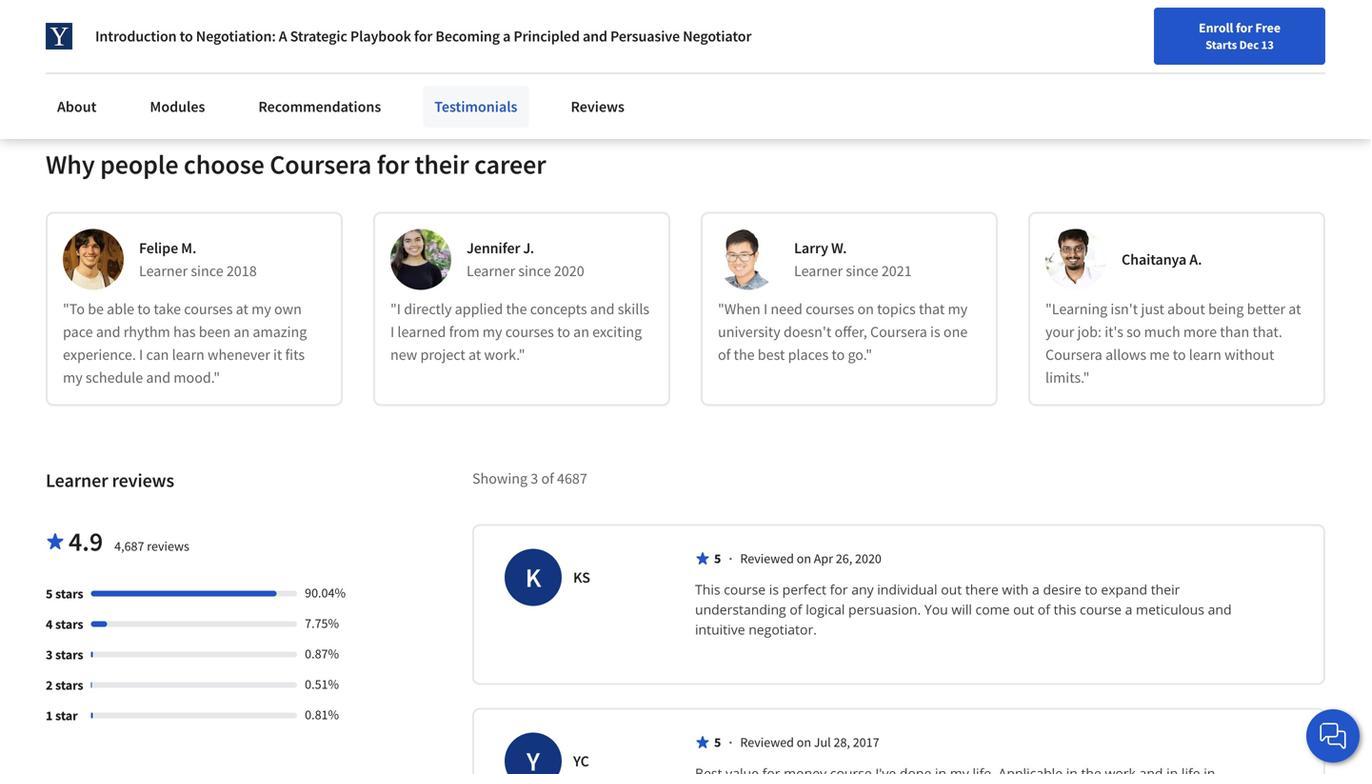 Task type: describe. For each thing, give the bounding box(es) containing it.
for inside enroll for free starts dec 13
[[1236, 19, 1253, 36]]

courses inside "to be able to take courses at my own pace and rhythm has been an amazing experience. i can learn whenever it fits my schedule and mood."
[[184, 299, 233, 318]]

starts
[[1206, 37, 1237, 52]]

2 horizontal spatial a
[[1125, 600, 1133, 618]]

reviewed for ks
[[740, 550, 794, 567]]

best
[[758, 345, 785, 364]]

jennifer j. learner since 2020
[[467, 238, 584, 280]]

my inside the "when i need courses on topics that my university doesn't offer, coursera is one of the best places to go."
[[948, 299, 968, 318]]

i inside the "when i need courses on topics that my university doesn't offer, coursera is one of the best places to go."
[[764, 299, 768, 318]]

0.87%
[[305, 645, 339, 662]]

felipe
[[139, 238, 178, 257]]

show 6 more
[[61, 30, 136, 47]]

i inside "to be able to take courses at my own pace and rhythm has been an amazing experience. i can learn whenever it fits my schedule and mood."
[[139, 345, 143, 364]]

modules link
[[138, 86, 217, 128]]

0 horizontal spatial out
[[941, 580, 962, 598]]

4.9
[[69, 525, 103, 558]]

enroll for free starts dec 13
[[1199, 19, 1281, 52]]

k
[[525, 561, 541, 594]]

expand
[[1101, 580, 1148, 598]]

logical
[[806, 600, 845, 618]]

introduction
[[95, 27, 177, 46]]

career
[[474, 147, 546, 181]]

negotiation:
[[196, 27, 276, 46]]

testimonials
[[435, 97, 518, 116]]

larry
[[794, 238, 829, 257]]

of left 4687 on the left bottom of the page
[[541, 469, 554, 488]]

"when i need courses on topics that my university doesn't offer, coursera is one of the best places to go."
[[718, 299, 968, 364]]

at inside "i directly applied the concepts and skills i learned from my courses to an exciting new project at work."
[[469, 345, 481, 364]]

of down perfect
[[790, 600, 802, 618]]

take
[[154, 299, 181, 318]]

skills
[[618, 299, 650, 318]]

learner for felipe
[[139, 261, 188, 280]]

4
[[46, 616, 53, 633]]

ks
[[573, 568, 590, 587]]

an inside "i directly applied the concepts and skills i learned from my courses to an exciting new project at work."
[[574, 322, 590, 341]]

being
[[1209, 299, 1244, 318]]

work."
[[484, 345, 525, 364]]

there
[[966, 580, 999, 598]]

1 vertical spatial 3
[[46, 646, 53, 663]]

show 6 more button
[[46, 21, 151, 56]]

than
[[1220, 322, 1250, 341]]

4 stars
[[46, 616, 83, 633]]

why people choose coursera for their career
[[46, 147, 546, 181]]

chaitanya a.
[[1122, 250, 1202, 269]]

"learning
[[1046, 299, 1108, 318]]

on for ks
[[797, 550, 811, 567]]

0 horizontal spatial their
[[415, 147, 469, 181]]

the inside the "when i need courses on topics that my university doesn't offer, coursera is one of the best places to go."
[[734, 345, 755, 364]]

isn't
[[1111, 299, 1138, 318]]

will
[[952, 600, 972, 618]]

experience.
[[63, 345, 136, 364]]

modules
[[150, 97, 205, 116]]

more inside the "learning isn't just about being better at your job: it's so much more than that. coursera allows me to learn without limits."
[[1184, 322, 1217, 341]]

schedule
[[86, 368, 143, 387]]

show notifications image
[[1150, 24, 1173, 47]]

that
[[919, 299, 945, 318]]

persuasion.
[[849, 600, 921, 618]]

negotiator
[[683, 27, 752, 46]]

without
[[1225, 345, 1275, 364]]

1 star
[[46, 707, 78, 724]]

come
[[976, 600, 1010, 618]]

individual
[[877, 580, 938, 598]]

why
[[46, 147, 95, 181]]

4,687
[[114, 538, 144, 555]]

has
[[173, 322, 196, 341]]

at for courses
[[236, 299, 248, 318]]

felipe m. learner since 2018
[[139, 238, 257, 280]]

and right the principled
[[583, 27, 608, 46]]

more inside button
[[105, 30, 136, 47]]

learn for more
[[1189, 345, 1222, 364]]

negotiator.
[[749, 620, 817, 638]]

yale university image
[[46, 23, 72, 50]]

reviews
[[571, 97, 625, 116]]

for down the recommendations
[[377, 147, 409, 181]]

just
[[1141, 299, 1165, 318]]

enroll
[[1199, 19, 1234, 36]]

to inside the "learning isn't just about being better at your job: it's so much more than that. coursera allows me to learn without limits."
[[1173, 345, 1186, 364]]

coursera image
[[23, 15, 144, 46]]

need
[[771, 299, 803, 318]]

much
[[1145, 322, 1181, 341]]

principled
[[514, 27, 580, 46]]

it
[[273, 345, 282, 364]]

2 stars
[[46, 677, 83, 694]]

been
[[199, 322, 231, 341]]

1 vertical spatial 5
[[46, 585, 53, 602]]

for right playbook
[[414, 27, 433, 46]]

about
[[1168, 299, 1206, 318]]

reviewed for yc
[[740, 734, 794, 751]]

it's
[[1105, 322, 1124, 341]]

apr
[[814, 550, 833, 567]]

learn for has
[[172, 345, 205, 364]]

doesn't
[[784, 322, 832, 341]]

5 for yc
[[714, 734, 721, 751]]

coursera inside the "when i need courses on topics that my university doesn't offer, coursera is one of the best places to go."
[[871, 322, 928, 341]]

reviewed on apr 26, 2020
[[740, 550, 882, 567]]

persuasive
[[611, 27, 680, 46]]

2020 for reviewed on apr 26, 2020
[[855, 550, 882, 567]]

to inside "i directly applied the concepts and skills i learned from my courses to an exciting new project at work."
[[557, 322, 570, 341]]

to left negotiation:
[[180, 27, 193, 46]]

2
[[46, 677, 53, 694]]

m.
[[181, 238, 196, 257]]

"i directly applied the concepts and skills i learned from my courses to an exciting new project at work."
[[391, 299, 650, 364]]

learner for jennifer
[[467, 261, 515, 280]]

go."
[[848, 345, 872, 364]]

concepts
[[530, 299, 587, 318]]

and inside this course is perfect for any individual out there with a desire to expand their understanding of logical persuasion. you will come out of this course a meticulous and intuitive negotiator.
[[1208, 600, 1232, 618]]

and up experience.
[[96, 322, 120, 341]]

offer,
[[835, 322, 867, 341]]

is inside this course is perfect for any individual out there with a desire to expand their understanding of logical persuasion. you will come out of this course a meticulous and intuitive negotiator.
[[769, 580, 779, 598]]

this
[[695, 580, 721, 598]]

job:
[[1078, 322, 1102, 341]]

6
[[96, 30, 103, 47]]

that.
[[1253, 322, 1283, 341]]

0.81%
[[305, 706, 339, 723]]

playbook
[[350, 27, 411, 46]]

1 horizontal spatial 3
[[531, 469, 538, 488]]



Task type: locate. For each thing, give the bounding box(es) containing it.
university
[[718, 322, 781, 341]]

reviews right the 4,687
[[147, 538, 189, 555]]

out up will
[[941, 580, 962, 598]]

2 reviewed from the top
[[740, 734, 794, 751]]

becoming
[[436, 27, 500, 46]]

0 horizontal spatial the
[[506, 299, 527, 318]]

2 vertical spatial coursera
[[1046, 345, 1103, 364]]

4,687 reviews
[[114, 538, 189, 555]]

course down expand
[[1080, 600, 1122, 618]]

at down from
[[469, 345, 481, 364]]

2 vertical spatial 5
[[714, 734, 721, 751]]

whenever
[[208, 345, 270, 364]]

since inside the felipe m. learner since 2018
[[191, 261, 223, 280]]

2018
[[227, 261, 257, 280]]

for
[[1236, 19, 1253, 36], [414, 27, 433, 46], [377, 147, 409, 181], [830, 580, 848, 598]]

introduction to negotiation: a strategic playbook for becoming a principled and persuasive negotiator
[[95, 27, 752, 46]]

1 horizontal spatial at
[[469, 345, 481, 364]]

jul
[[814, 734, 831, 751]]

for inside this course is perfect for any individual out there with a desire to expand their understanding of logical persuasion. you will come out of this course a meticulous and intuitive negotiator.
[[830, 580, 848, 598]]

to inside "to be able to take courses at my own pace and rhythm has been an amazing experience. i can learn whenever it fits my schedule and mood."
[[137, 299, 151, 318]]

0 vertical spatial on
[[858, 299, 874, 318]]

my up the work."
[[483, 322, 502, 341]]

for left the any
[[830, 580, 848, 598]]

my left own
[[252, 299, 271, 318]]

0 horizontal spatial coursera
[[270, 147, 372, 181]]

menu item
[[1007, 19, 1130, 81]]

coursera down topics
[[871, 322, 928, 341]]

coursera
[[270, 147, 372, 181], [871, 322, 928, 341], [1046, 345, 1103, 364]]

free
[[1256, 19, 1281, 36]]

courses up the offer,
[[806, 299, 855, 318]]

a.
[[1190, 250, 1202, 269]]

1 vertical spatial reviews
[[147, 538, 189, 555]]

3 stars from the top
[[55, 646, 83, 663]]

0 horizontal spatial more
[[105, 30, 136, 47]]

more right the 6
[[105, 30, 136, 47]]

0 horizontal spatial learn
[[172, 345, 205, 364]]

1 vertical spatial 2020
[[855, 550, 882, 567]]

to inside the "when i need courses on topics that my university doesn't offer, coursera is one of the best places to go."
[[832, 345, 845, 364]]

0 vertical spatial reviews
[[112, 468, 174, 492]]

stars up 2 stars
[[55, 646, 83, 663]]

0.51%
[[305, 676, 339, 693]]

0 vertical spatial a
[[503, 27, 511, 46]]

to inside this course is perfect for any individual out there with a desire to expand their understanding of logical persuasion. you will come out of this course a meticulous and intuitive negotiator.
[[1085, 580, 1098, 598]]

1 vertical spatial reviewed
[[740, 734, 794, 751]]

their down testimonials on the top left
[[415, 147, 469, 181]]

coursera down the recommendations
[[270, 147, 372, 181]]

star
[[55, 707, 78, 724]]

since for w.
[[846, 261, 879, 280]]

so
[[1127, 322, 1141, 341]]

1 horizontal spatial out
[[1014, 600, 1035, 618]]

is
[[931, 322, 941, 341], [769, 580, 779, 598]]

1 horizontal spatial coursera
[[871, 322, 928, 341]]

their inside this course is perfect for any individual out there with a desire to expand their understanding of logical persuasion. you will come out of this course a meticulous and intuitive negotiator.
[[1151, 580, 1180, 598]]

1 vertical spatial course
[[1080, 600, 1122, 618]]

1 vertical spatial the
[[734, 345, 755, 364]]

reviews for learner reviews
[[112, 468, 174, 492]]

learner inside the larry w. learner since 2021
[[794, 261, 843, 280]]

i down "i
[[391, 322, 395, 341]]

fits
[[285, 345, 305, 364]]

1 horizontal spatial courses
[[505, 322, 554, 341]]

1 vertical spatial coursera
[[871, 322, 928, 341]]

2020 for jennifer j. learner since 2020
[[554, 261, 584, 280]]

"i
[[391, 299, 401, 318]]

0 vertical spatial the
[[506, 299, 527, 318]]

pace
[[63, 322, 93, 341]]

show
[[61, 30, 93, 47]]

to
[[180, 27, 193, 46], [137, 299, 151, 318], [557, 322, 570, 341], [832, 345, 845, 364], [1173, 345, 1186, 364], [1085, 580, 1098, 598]]

2 horizontal spatial since
[[846, 261, 879, 280]]

"learning isn't just about being better at your job: it's so much more than that. coursera allows me to learn without limits."
[[1046, 299, 1302, 387]]

more down about
[[1184, 322, 1217, 341]]

intuitive
[[695, 620, 745, 638]]

to right desire on the right
[[1085, 580, 1098, 598]]

learned
[[398, 322, 446, 341]]

and right meticulous at the right bottom of page
[[1208, 600, 1232, 618]]

1 vertical spatial their
[[1151, 580, 1180, 598]]

0 vertical spatial 2020
[[554, 261, 584, 280]]

can
[[146, 345, 169, 364]]

reviews for 4,687 reviews
[[147, 538, 189, 555]]

0 horizontal spatial is
[[769, 580, 779, 598]]

of inside the "when i need courses on topics that my university doesn't offer, coursera is one of the best places to go."
[[718, 345, 731, 364]]

3 stars
[[46, 646, 83, 663]]

2 horizontal spatial courses
[[806, 299, 855, 318]]

coursera inside the "learning isn't just about being better at your job: it's so much more than that. coursera allows me to learn without limits."
[[1046, 345, 1103, 364]]

0 vertical spatial is
[[931, 322, 941, 341]]

learner for larry
[[794, 261, 843, 280]]

i inside "i directly applied the concepts and skills i learned from my courses to an exciting new project at work."
[[391, 322, 395, 341]]

reviewed left jul
[[740, 734, 794, 751]]

own
[[274, 299, 302, 318]]

courses up the work."
[[505, 322, 554, 341]]

since down "m."
[[191, 261, 223, 280]]

places
[[788, 345, 829, 364]]

3
[[531, 469, 538, 488], [46, 646, 53, 663]]

3 down "4"
[[46, 646, 53, 663]]

2017
[[853, 734, 880, 751]]

1 an from the left
[[234, 322, 250, 341]]

0 vertical spatial coursera
[[270, 147, 372, 181]]

stars right "2"
[[55, 677, 83, 694]]

2 an from the left
[[574, 322, 590, 341]]

on up the offer,
[[858, 299, 874, 318]]

"when
[[718, 299, 761, 318]]

reviews
[[112, 468, 174, 492], [147, 538, 189, 555]]

mood."
[[174, 368, 220, 387]]

stars for 5 stars
[[55, 585, 83, 602]]

learner down jennifer
[[467, 261, 515, 280]]

able
[[107, 299, 134, 318]]

i
[[764, 299, 768, 318], [391, 322, 395, 341], [139, 345, 143, 364]]

2020 right 26,
[[855, 550, 882, 567]]

rhythm
[[124, 322, 170, 341]]

a
[[279, 27, 287, 46]]

a right with
[[1032, 580, 1040, 598]]

amazing
[[253, 322, 307, 341]]

course up the understanding
[[724, 580, 766, 598]]

testimonials link
[[423, 86, 529, 128]]

on left jul
[[797, 734, 811, 751]]

3 since from the left
[[846, 261, 879, 280]]

0 vertical spatial more
[[105, 30, 136, 47]]

2020
[[554, 261, 584, 280], [855, 550, 882, 567]]

0 horizontal spatial 2020
[[554, 261, 584, 280]]

larry w. learner since 2021
[[794, 238, 912, 280]]

1 reviewed from the top
[[740, 550, 794, 567]]

to right me
[[1173, 345, 1186, 364]]

is inside the "when i need courses on topics that my university doesn't offer, coursera is one of the best places to go."
[[931, 322, 941, 341]]

2 vertical spatial a
[[1125, 600, 1133, 618]]

2 stars from the top
[[55, 616, 83, 633]]

is left the one
[[931, 322, 941, 341]]

strategic
[[290, 27, 347, 46]]

topics
[[877, 299, 916, 318]]

2020 inside jennifer j. learner since 2020
[[554, 261, 584, 280]]

0 vertical spatial i
[[764, 299, 768, 318]]

learner inside the felipe m. learner since 2018
[[139, 261, 188, 280]]

to left the go."
[[832, 345, 845, 364]]

showing 3 of 4687
[[472, 469, 587, 488]]

and down can
[[146, 368, 171, 387]]

None search field
[[271, 12, 586, 50]]

learner inside jennifer j. learner since 2020
[[467, 261, 515, 280]]

0 horizontal spatial a
[[503, 27, 511, 46]]

2 horizontal spatial at
[[1289, 299, 1302, 318]]

a right becoming
[[503, 27, 511, 46]]

4 stars from the top
[[55, 677, 83, 694]]

chat with us image
[[1318, 721, 1349, 751]]

my down experience.
[[63, 368, 83, 387]]

"to be able to take courses at my own pace and rhythm has been an amazing experience. i can learn whenever it fits my schedule and mood."
[[63, 299, 307, 387]]

learn inside "to be able to take courses at my own pace and rhythm has been an amazing experience. i can learn whenever it fits my schedule and mood."
[[172, 345, 205, 364]]

1 horizontal spatial more
[[1184, 322, 1217, 341]]

1 horizontal spatial the
[[734, 345, 755, 364]]

3 right showing
[[531, 469, 538, 488]]

0 vertical spatial 3
[[531, 469, 538, 488]]

1
[[46, 707, 53, 724]]

5 up "4"
[[46, 585, 53, 602]]

coursera up limits." on the top right of the page
[[1046, 345, 1103, 364]]

courses up 'been'
[[184, 299, 233, 318]]

2 since from the left
[[518, 261, 551, 280]]

1 vertical spatial out
[[1014, 600, 1035, 618]]

perfect
[[783, 580, 827, 598]]

1 horizontal spatial an
[[574, 322, 590, 341]]

an inside "to be able to take courses at my own pace and rhythm has been an amazing experience. i can learn whenever it fits my schedule and mood."
[[234, 322, 250, 341]]

1 horizontal spatial i
[[391, 322, 395, 341]]

this course is perfect for any individual out there with a desire to expand their understanding of logical persuasion. you will come out of this course a meticulous and intuitive negotiator.
[[695, 580, 1235, 638]]

an down the concepts in the top of the page
[[574, 322, 590, 341]]

2 horizontal spatial coursera
[[1046, 345, 1103, 364]]

reviewed
[[740, 550, 794, 567], [740, 734, 794, 751]]

w.
[[831, 238, 847, 257]]

my inside "i directly applied the concepts and skills i learned from my courses to an exciting new project at work."
[[483, 322, 502, 341]]

2 learn from the left
[[1189, 345, 1222, 364]]

0 horizontal spatial 3
[[46, 646, 53, 663]]

stars for 2 stars
[[55, 677, 83, 694]]

1 vertical spatial a
[[1032, 580, 1040, 598]]

since down w.
[[846, 261, 879, 280]]

2021
[[882, 261, 912, 280]]

recommendations
[[258, 97, 381, 116]]

1 horizontal spatial learn
[[1189, 345, 1222, 364]]

1 vertical spatial more
[[1184, 322, 1217, 341]]

the right applied
[[506, 299, 527, 318]]

to up the rhythm
[[137, 299, 151, 318]]

since inside the larry w. learner since 2021
[[846, 261, 879, 280]]

stars for 3 stars
[[55, 646, 83, 663]]

0 horizontal spatial at
[[236, 299, 248, 318]]

stars for 4 stars
[[55, 616, 83, 633]]

1 vertical spatial i
[[391, 322, 395, 341]]

5 up this
[[714, 550, 721, 567]]

reviews up 4,687 reviews
[[112, 468, 174, 492]]

2 vertical spatial i
[[139, 345, 143, 364]]

0 vertical spatial reviewed
[[740, 550, 794, 567]]

since for m.
[[191, 261, 223, 280]]

courses inside the "when i need courses on topics that my university doesn't offer, coursera is one of the best places to go."
[[806, 299, 855, 318]]

learn down has
[[172, 345, 205, 364]]

0 horizontal spatial course
[[724, 580, 766, 598]]

learner down felipe
[[139, 261, 188, 280]]

1 horizontal spatial their
[[1151, 580, 1180, 598]]

5 left reviewed on jul 28, 2017
[[714, 734, 721, 751]]

reviewed up perfect
[[740, 550, 794, 567]]

me
[[1150, 345, 1170, 364]]

1 horizontal spatial a
[[1032, 580, 1040, 598]]

since for j.
[[518, 261, 551, 280]]

since inside jennifer j. learner since 2020
[[518, 261, 551, 280]]

stars up 4 stars
[[55, 585, 83, 602]]

project
[[420, 345, 466, 364]]

course
[[724, 580, 766, 598], [1080, 600, 1122, 618]]

a down expand
[[1125, 600, 1133, 618]]

2 vertical spatial on
[[797, 734, 811, 751]]

1 horizontal spatial 2020
[[855, 550, 882, 567]]

on inside the "when i need courses on topics that my university doesn't offer, coursera is one of the best places to go."
[[858, 299, 874, 318]]

the down university
[[734, 345, 755, 364]]

their up meticulous at the right bottom of page
[[1151, 580, 1180, 598]]

stars right "4"
[[55, 616, 83, 633]]

showing
[[472, 469, 528, 488]]

out down with
[[1014, 600, 1035, 618]]

an
[[234, 322, 250, 341], [574, 322, 590, 341]]

the inside "i directly applied the concepts and skills i learned from my courses to an exciting new project at work."
[[506, 299, 527, 318]]

1 horizontal spatial course
[[1080, 600, 1122, 618]]

for up dec
[[1236, 19, 1253, 36]]

stars
[[55, 585, 83, 602], [55, 616, 83, 633], [55, 646, 83, 663], [55, 677, 83, 694]]

0 vertical spatial their
[[415, 147, 469, 181]]

1 horizontal spatial is
[[931, 322, 941, 341]]

at for better
[[1289, 299, 1302, 318]]

28,
[[834, 734, 850, 751]]

is left perfect
[[769, 580, 779, 598]]

1 since from the left
[[191, 261, 223, 280]]

learner down larry
[[794, 261, 843, 280]]

0 horizontal spatial i
[[139, 345, 143, 364]]

courses inside "i directly applied the concepts and skills i learned from my courses to an exciting new project at work."
[[505, 322, 554, 341]]

0 vertical spatial course
[[724, 580, 766, 598]]

this
[[1054, 600, 1077, 618]]

limits."
[[1046, 368, 1090, 387]]

at inside "to be able to take courses at my own pace and rhythm has been an amazing experience. i can learn whenever it fits my schedule and mood."
[[236, 299, 248, 318]]

collection element
[[34, 0, 1337, 86]]

1 vertical spatial is
[[769, 580, 779, 598]]

0 vertical spatial 5
[[714, 550, 721, 567]]

of left this
[[1038, 600, 1051, 618]]

1 horizontal spatial since
[[518, 261, 551, 280]]

on for yc
[[797, 734, 811, 751]]

more
[[105, 30, 136, 47], [1184, 322, 1217, 341]]

with
[[1002, 580, 1029, 598]]

0 horizontal spatial since
[[191, 261, 223, 280]]

1 stars from the top
[[55, 585, 83, 602]]

since down the j.
[[518, 261, 551, 280]]

dec
[[1240, 37, 1259, 52]]

choose
[[184, 147, 265, 181]]

learn
[[172, 345, 205, 364], [1189, 345, 1222, 364]]

learn inside the "learning isn't just about being better at your job: it's so much more than that. coursera allows me to learn without limits."
[[1189, 345, 1222, 364]]

one
[[944, 322, 968, 341]]

to down the concepts in the top of the page
[[557, 322, 570, 341]]

7.75%
[[305, 615, 339, 632]]

of down university
[[718, 345, 731, 364]]

on left apr
[[797, 550, 811, 567]]

exciting
[[593, 322, 642, 341]]

since
[[191, 261, 223, 280], [518, 261, 551, 280], [846, 261, 879, 280]]

0 horizontal spatial courses
[[184, 299, 233, 318]]

26,
[[836, 550, 853, 567]]

about
[[57, 97, 97, 116]]

i left the need
[[764, 299, 768, 318]]

an up 'whenever'
[[234, 322, 250, 341]]

at right better in the right of the page
[[1289, 299, 1302, 318]]

the
[[506, 299, 527, 318], [734, 345, 755, 364]]

2020 up the concepts in the top of the page
[[554, 261, 584, 280]]

2 horizontal spatial i
[[764, 299, 768, 318]]

learner up "4.9" at the bottom left
[[46, 468, 108, 492]]

at inside the "learning isn't just about being better at your job: it's so much more than that. coursera allows me to learn without limits."
[[1289, 299, 1302, 318]]

and inside "i directly applied the concepts and skills i learned from my courses to an exciting new project at work."
[[590, 299, 615, 318]]

1 vertical spatial on
[[797, 550, 811, 567]]

jennifer
[[467, 238, 520, 257]]

0 vertical spatial out
[[941, 580, 962, 598]]

0 horizontal spatial an
[[234, 322, 250, 341]]

learner reviews
[[46, 468, 174, 492]]

desire
[[1043, 580, 1082, 598]]

and up exciting
[[590, 299, 615, 318]]

5 for ks
[[714, 550, 721, 567]]

applied
[[455, 299, 503, 318]]

my up the one
[[948, 299, 968, 318]]

learn down than
[[1189, 345, 1222, 364]]

at down 2018
[[236, 299, 248, 318]]

i left can
[[139, 345, 143, 364]]

1 learn from the left
[[172, 345, 205, 364]]



Task type: vqa. For each thing, say whether or not it's contained in the screenshot.


